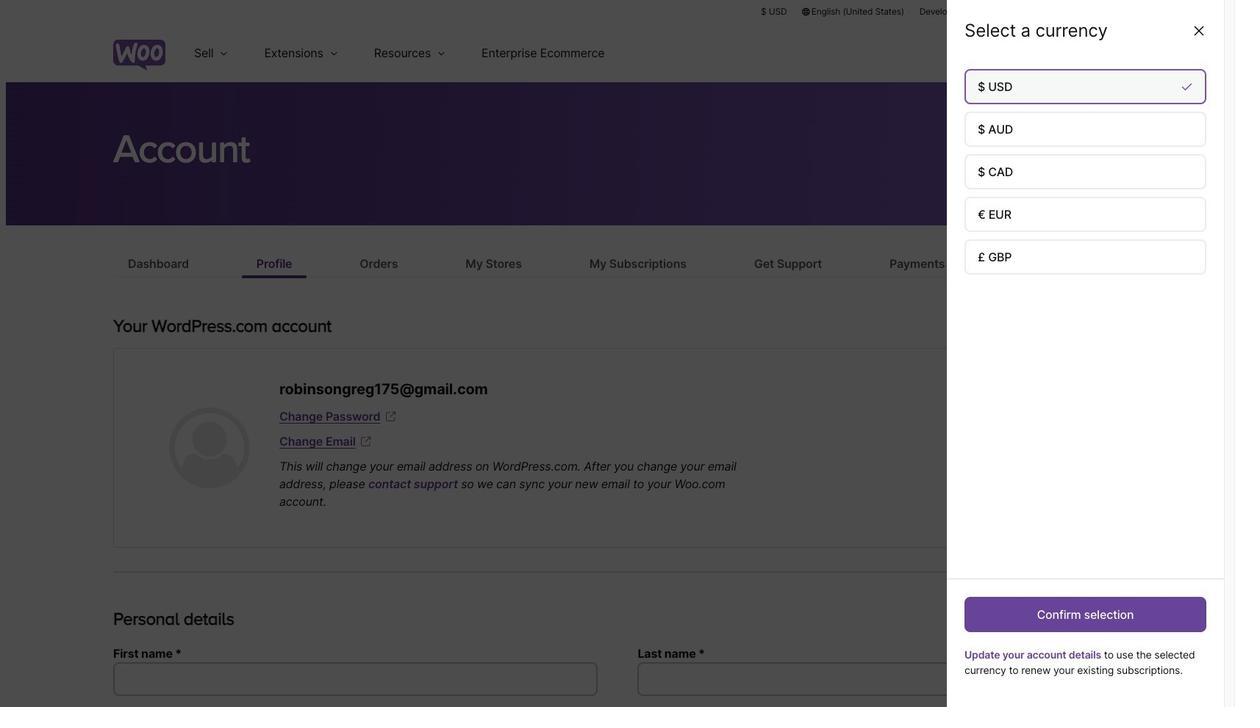 Task type: vqa. For each thing, say whether or not it's contained in the screenshot.
the external link image to the bottom
yes



Task type: locate. For each thing, give the bounding box(es) containing it.
gravatar image image
[[169, 408, 250, 489]]

external link image
[[383, 409, 398, 424]]

open account menu image
[[1098, 41, 1122, 65]]

None text field
[[113, 663, 597, 697], [638, 663, 1122, 697], [113, 663, 597, 697], [638, 663, 1122, 697]]

close selector image
[[1192, 24, 1206, 38]]

search image
[[1061, 41, 1084, 65]]



Task type: describe. For each thing, give the bounding box(es) containing it.
external link image
[[358, 434, 373, 449]]

service navigation menu element
[[1034, 29, 1122, 77]]



